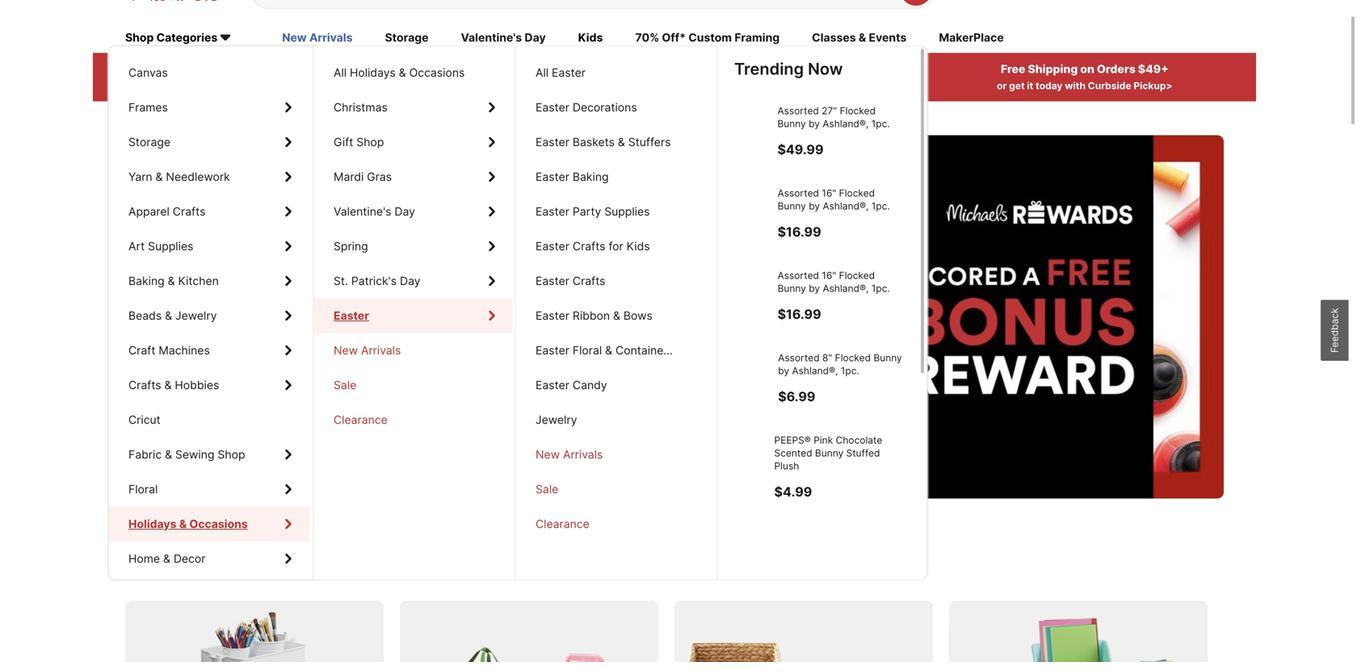 Task type: locate. For each thing, give the bounding box(es) containing it.
mardi gras link
[[314, 160, 513, 194]]

you for for
[[544, 244, 611, 294]]

0 horizontal spatial for
[[363, 555, 390, 579]]

easter decorations
[[536, 101, 637, 114]]

by
[[831, 118, 842, 130], [831, 213, 842, 225], [831, 309, 842, 320], [831, 404, 842, 416]]

1 vertical spatial 16"
[[844, 296, 858, 307]]

floral link for 70% off* custom framing
[[109, 472, 310, 507]]

1 vertical spatial valentine's
[[334, 205, 392, 219]]

for down easter party supplies "link"
[[609, 240, 624, 253]]

bunny up $6.99
[[799, 404, 828, 416]]

easter up easter baking
[[536, 135, 570, 149]]

0 horizontal spatial clearance
[[334, 413, 388, 427]]

& for new arrivals crafts & hobbies link
[[165, 379, 172, 392]]

& for the holidays & occasions link for new arrivals
[[178, 518, 185, 531]]

3 item undefined image from the top
[[735, 295, 786, 347]]

apparel crafts link for shop categories
[[109, 194, 310, 229]]

yarn for 70% off* custom framing
[[129, 170, 152, 184]]

peeps®
[[799, 486, 836, 498]]

yarn & needlework link
[[109, 160, 310, 194], [109, 160, 310, 194], [109, 160, 310, 194], [109, 160, 310, 194], [109, 160, 310, 194], [109, 160, 310, 194], [109, 160, 310, 194], [109, 160, 310, 194]]

easter down when
[[536, 101, 570, 114]]

storage
[[385, 31, 429, 45], [129, 135, 171, 149], [129, 135, 171, 149], [129, 135, 171, 149], [129, 135, 171, 149], [129, 135, 171, 149], [129, 135, 171, 149], [129, 135, 171, 149], [129, 135, 171, 149]]

easter up it's
[[536, 274, 570, 288]]

home
[[129, 552, 160, 566], [129, 552, 160, 566], [129, 552, 160, 566], [129, 552, 160, 566], [129, 552, 160, 566], [129, 552, 160, 566], [129, 552, 160, 566], [129, 552, 160, 566]]

frames for classes & events
[[129, 101, 168, 114]]

16" inside 'assorted 16" flocked bunny by ashland®, 1pc.' link
[[844, 200, 858, 212]]

valentine's
[[461, 31, 522, 45], [334, 205, 392, 219]]

holidays & occasions for kids
[[129, 518, 244, 531]]

1 vertical spatial clearance link
[[516, 507, 715, 542]]

you inside earn 9% in rewards when you use your michaels™ credit card.³ details & apply>
[[574, 80, 591, 92]]

reward
[[246, 305, 316, 330]]

needlework for valentine's day
[[166, 170, 230, 184]]

beads & jewelry for shop categories
[[129, 309, 217, 323]]

yarn & needlework for new arrivals
[[129, 170, 230, 184]]

0 vertical spatial kids
[[578, 31, 603, 45]]

candy
[[573, 379, 607, 392]]

decor for valentine's day
[[174, 552, 206, 566]]

1 item undefined image from the top
[[735, 105, 786, 156]]

easter inside 'link'
[[536, 379, 570, 392]]

0 vertical spatial clearance link
[[314, 403, 513, 438]]

sale link down easter 'link'
[[314, 368, 513, 403]]

occasions for storage
[[188, 518, 244, 531]]

holiday storage containers image
[[400, 601, 659, 663]]

ashland®, inside assorted 27" flocked bunny by ashland®, 1pc.
[[844, 118, 891, 130]]

1 16" from the top
[[844, 200, 858, 212]]

flocked for $16.99
[[861, 296, 897, 307]]

craft
[[129, 344, 156, 358], [129, 344, 156, 358], [129, 344, 156, 358], [129, 344, 156, 358], [129, 344, 156, 358], [129, 344, 156, 358], [129, 344, 156, 358], [129, 344, 156, 358]]

1 assorted from the top
[[799, 105, 841, 117]]

scented
[[849, 499, 887, 511]]

2 item undefined image from the top
[[735, 200, 786, 252]]

fabric
[[129, 448, 162, 462], [129, 448, 162, 462], [129, 448, 162, 462], [129, 448, 162, 462], [129, 448, 162, 462], [129, 448, 162, 462], [129, 448, 162, 462], [129, 448, 162, 462]]

apparel crafts for 70% off* custom framing
[[129, 205, 206, 219]]

new
[[282, 31, 307, 45], [196, 244, 280, 294], [334, 344, 358, 358], [536, 448, 560, 462]]

1 with from the left
[[180, 80, 201, 92]]

floral for valentine's day
[[129, 483, 158, 497]]

valentine's day link down "gras"
[[314, 194, 513, 229]]

art supplies for classes & events
[[129, 240, 194, 253]]

baking for valentine's day
[[129, 274, 165, 288]]

easter baking link
[[516, 160, 715, 194]]

easter candy link
[[516, 368, 715, 403]]

frames for valentine's day
[[129, 101, 168, 114]]

0 vertical spatial on
[[1081, 62, 1095, 76]]

1 horizontal spatial arrivals
[[361, 344, 401, 358]]

baking for classes & events
[[129, 274, 165, 288]]

save on creative storage for every space.
[[125, 555, 516, 579]]

easter left party on the top left of the page
[[536, 205, 570, 219]]

craft machines
[[129, 344, 210, 358], [129, 344, 210, 358], [129, 344, 210, 358], [129, 344, 210, 358], [129, 344, 210, 358], [129, 344, 210, 358], [129, 344, 210, 358], [129, 344, 210, 358]]

1pc. up $16.99 at the right of page
[[799, 322, 818, 333]]

1 horizontal spatial all
[[334, 66, 347, 80]]

home for classes & events
[[129, 552, 160, 566]]

0 horizontal spatial arrivals
[[309, 31, 353, 45]]

new arrivals up price
[[282, 31, 353, 45]]

on right save
[[176, 555, 200, 579]]

kitchen for shop categories
[[178, 274, 219, 288]]

with right today
[[1065, 80, 1086, 92]]

by inside assorted 27" flocked bunny by ashland®, 1pc.
[[831, 118, 842, 130]]

arrivals up the purchases
[[309, 31, 353, 45]]

assorted down $49.99
[[799, 200, 841, 212]]

code
[[203, 80, 227, 92]]

canvas
[[129, 66, 168, 80], [129, 66, 168, 80], [129, 66, 168, 80], [129, 66, 168, 80], [129, 66, 168, 80], [129, 66, 168, 80], [129, 66, 168, 80], [129, 66, 168, 80]]

1 horizontal spatial for
[[482, 244, 534, 294]]

jewelry for storage
[[175, 309, 217, 323]]

bunny inside assorted 27" flocked bunny by ashland®, 1pc.
[[799, 118, 828, 130]]

now
[[808, 59, 843, 79]]

16" down 'assorted 16" flocked bunny by ashland®, 1pc.' link
[[844, 296, 858, 307]]

new arrivals link down 'is'
[[314, 333, 513, 368]]

easter for easter baskets & stuffers
[[536, 135, 570, 149]]

5 bunny from the top
[[799, 512, 828, 524]]

mardi gras
[[334, 170, 392, 184]]

bunny inside assorted 8" flocked bunny by ashland®, 1pc.
[[799, 404, 828, 416]]

today
[[1036, 80, 1063, 92]]

floral link for classes & events
[[109, 472, 310, 507]]

craft for classes & events
[[129, 344, 156, 358]]

holidays & occasions link
[[109, 507, 310, 542], [109, 507, 310, 542], [109, 507, 310, 542], [109, 507, 310, 542], [109, 507, 310, 542], [109, 507, 310, 542], [109, 507, 310, 542], [109, 507, 310, 542]]

& for fabric & sewing shop "link" corresponding to kids
[[165, 448, 172, 462]]

easter inside 'link'
[[334, 309, 369, 323]]

item undefined image inside 'assorted 16" flocked bunny by ashland®, 1pc.' link
[[735, 200, 786, 252]]

1 vertical spatial clearance
[[536, 518, 590, 531]]

valentine's day link up "all easter"
[[461, 30, 546, 47]]

4 ashland®, from the top
[[844, 404, 891, 416]]

three water hyacinth baskets in white, brown and tan image
[[675, 601, 933, 663]]

on up curbside
[[1081, 62, 1095, 76]]

crafts
[[173, 205, 206, 219], [173, 205, 206, 219], [173, 205, 206, 219], [173, 205, 206, 219], [173, 205, 206, 219], [173, 205, 206, 219], [173, 205, 206, 219], [173, 205, 206, 219], [573, 240, 606, 253], [573, 274, 606, 288], [129, 379, 161, 392], [129, 379, 161, 392], [129, 379, 161, 392], [129, 379, 161, 392], [129, 379, 161, 392], [129, 379, 161, 392], [129, 379, 161, 392], [129, 379, 161, 392]]

yarn for valentine's day
[[129, 170, 152, 184]]

off
[[204, 62, 222, 76]]

easter up the easter crafts
[[536, 240, 570, 253]]

hobbies for 70% off* custom framing
[[175, 379, 219, 392]]

space.
[[453, 555, 516, 579]]

home for storage
[[129, 552, 160, 566]]

mardi
[[334, 170, 364, 184]]

assorted 16" flocked bunny by ashland®, 1pc. down $49.99
[[799, 200, 897, 238]]

& for classes & events the home & decor link
[[163, 552, 170, 566]]

valentine's day up "all easter"
[[461, 31, 546, 45]]

8"
[[844, 391, 854, 403]]

apparel for 70% off* custom framing
[[129, 205, 170, 219]]

year
[[378, 305, 417, 330]]

craft machines link for classes & events
[[109, 333, 310, 368]]

canvas link for storage
[[109, 55, 310, 90]]

new down the on the top
[[334, 344, 358, 358]]

baking for shop categories
[[129, 274, 165, 288]]

occasions for new arrivals
[[188, 518, 244, 531]]

2 vertical spatial new arrivals link
[[516, 438, 715, 472]]

assorted 16" flocked bunny by ashland®, 1pc.
[[799, 200, 897, 238], [799, 296, 897, 333]]

1 vertical spatial arrivals
[[361, 344, 401, 358]]

1 ashland®, from the top
[[844, 118, 891, 130]]

cricut link for new arrivals
[[109, 403, 310, 438]]

by inside assorted 8" flocked bunny by ashland®, 1pc.
[[831, 404, 842, 416]]

new arrivals link up price
[[282, 30, 353, 47]]

easter left candy
[[536, 379, 570, 392]]

1pc. down $49.99
[[799, 226, 818, 238]]

1 vertical spatial new arrivals link
[[314, 333, 513, 368]]

4 assorted from the top
[[799, 391, 841, 403]]

art supplies link for shop categories
[[109, 229, 310, 264]]

beads & jewelry for valentine's day
[[129, 309, 217, 323]]

4 item undefined image from the top
[[735, 391, 786, 442]]

16" down $49.99
[[844, 200, 858, 212]]

bunny up $16.99 at the right of page
[[799, 309, 828, 320]]

assorted inside assorted 8" flocked bunny by ashland®, 1pc.
[[799, 391, 841, 403]]

easter left ribbon
[[536, 309, 570, 323]]

sale
[[334, 379, 357, 392], [536, 483, 559, 497]]

& inside easter ribbon & bows link
[[613, 309, 621, 323]]

1pc. inside assorted 8" flocked bunny by ashland®, 1pc.
[[799, 417, 818, 429]]

easter baskets & stuffers
[[536, 135, 671, 149]]

a
[[158, 244, 186, 294]]

0 horizontal spatial all
[[224, 62, 239, 76]]

1 vertical spatial valentine's day link
[[314, 194, 513, 229]]

floral link for storage
[[109, 472, 310, 507]]

you left use
[[574, 80, 591, 92]]

for left every
[[363, 555, 390, 579]]

3 assorted from the top
[[799, 296, 841, 307]]

exclusions
[[288, 80, 339, 92]]

home & decor
[[129, 552, 206, 566], [129, 552, 206, 566], [129, 552, 206, 566], [129, 552, 206, 566], [129, 552, 206, 566], [129, 552, 206, 566], [129, 552, 206, 566], [129, 552, 206, 566]]

bunny down apply>
[[799, 118, 828, 130]]

0 vertical spatial assorted 16" flocked bunny by ashland®, 1pc.
[[799, 200, 897, 238]]

1 by from the top
[[831, 118, 842, 130]]

1 horizontal spatial sale
[[536, 483, 559, 497]]

0 horizontal spatial valentine's day
[[334, 205, 415, 219]]

crafts & hobbies link for kids
[[109, 368, 310, 403]]

easter up when
[[552, 66, 586, 80]]

fabric & sewing shop for classes & events
[[129, 448, 245, 462]]

0 horizontal spatial sale link
[[314, 368, 513, 403]]

& for yarn & needlework link corresponding to shop categories
[[156, 170, 163, 184]]

1 horizontal spatial kids
[[627, 240, 650, 253]]

& for beads & jewelry link for kids
[[165, 309, 172, 323]]

apparel crafts link for kids
[[109, 194, 310, 229]]

on inside free shipping on orders $49+ or get it today with curbside pickup>
[[1081, 62, 1095, 76]]

70% off* custom framing link
[[636, 30, 780, 47]]

beads & jewelry for new arrivals
[[129, 309, 217, 323]]

new up price
[[282, 31, 307, 45]]

by down $49.99
[[831, 213, 842, 225]]

you up ribbon
[[544, 244, 611, 294]]

& for kids's the holidays & occasions link
[[178, 518, 185, 531]]

frames link for kids
[[109, 90, 310, 125]]

apply>
[[342, 80, 375, 92]]

kids up easter crafts link
[[627, 240, 650, 253]]

frames for kids
[[129, 101, 168, 114]]

kids up the all easter link on the top
[[578, 31, 603, 45]]

1 horizontal spatial valentine's
[[461, 31, 522, 45]]

st.
[[334, 274, 348, 288]]

5 item undefined image from the top
[[735, 486, 786, 538]]

3 ashland®, from the top
[[844, 309, 891, 320]]

day down spring link
[[400, 274, 421, 288]]

art supplies link for kids
[[109, 229, 310, 264]]

1 vertical spatial valentine's day
[[334, 205, 415, 219]]

easter baking
[[536, 170, 609, 184]]

1 vertical spatial sale
[[536, 483, 559, 497]]

& for crafts & hobbies link corresponding to shop categories
[[165, 379, 172, 392]]

by up $49.99
[[831, 118, 842, 130]]

sewing
[[175, 448, 215, 462], [175, 448, 215, 462], [175, 448, 215, 462], [175, 448, 215, 462], [175, 448, 215, 462], [175, 448, 215, 462], [175, 448, 215, 462], [175, 448, 215, 462]]

1 bunny from the top
[[799, 118, 828, 130]]

baking for storage
[[129, 274, 165, 288]]

assorted left 8"
[[799, 391, 841, 403]]

item undefined image inside peeps® pink chocolate scented bunny stuffed plush link
[[735, 486, 786, 538]]

card.³
[[720, 80, 750, 92]]

home for new arrivals
[[129, 552, 160, 566]]

1 vertical spatial you
[[544, 244, 611, 294]]

day up spring link
[[395, 205, 415, 219]]

3 1pc. from the top
[[799, 322, 818, 333]]

0 horizontal spatial sale
[[334, 379, 357, 392]]

arrivals down jewelry link on the bottom of the page
[[563, 448, 603, 462]]

1 vertical spatial new arrivals
[[334, 344, 401, 358]]

assorted up $16.99 at the right of page
[[799, 296, 841, 307]]

sewing for 70% off* custom framing
[[175, 448, 215, 462]]

day up "all easter"
[[525, 31, 546, 45]]

home for 70% off* custom framing
[[129, 552, 160, 566]]

0 vertical spatial arrivals
[[309, 31, 353, 45]]

kids link
[[578, 30, 603, 47]]

bunny
[[799, 118, 828, 130], [799, 213, 828, 225], [799, 309, 828, 320], [799, 404, 828, 416], [799, 512, 828, 524]]

$16.99
[[799, 345, 843, 361]]

sale for the topmost the sale link
[[334, 379, 357, 392]]

by up $6.99
[[831, 404, 842, 416]]

for up and
[[482, 244, 534, 294]]

kitchen for classes & events
[[178, 274, 219, 288]]

earn 9% in rewards when you use your michaels™ credit card.³ details & apply>
[[545, 62, 830, 92]]

apparel crafts link for storage
[[109, 194, 310, 229]]

home & decor link
[[109, 542, 310, 577], [109, 542, 310, 577], [109, 542, 310, 577], [109, 542, 310, 577], [109, 542, 310, 577], [109, 542, 310, 577], [109, 542, 310, 577], [109, 542, 310, 577]]

bunny inside peeps® pink chocolate scented bunny stuffed plush
[[799, 512, 828, 524]]

cricut
[[129, 413, 161, 427], [129, 413, 161, 427], [129, 413, 161, 427], [129, 413, 161, 427], [129, 413, 161, 427], [129, 413, 161, 427], [129, 413, 161, 427], [129, 413, 161, 427]]

use
[[594, 80, 611, 92]]

4 bunny from the top
[[799, 404, 828, 416]]

canvas link
[[109, 55, 310, 90], [109, 55, 310, 90], [109, 55, 310, 90], [109, 55, 310, 90], [109, 55, 310, 90], [109, 55, 310, 90], [109, 55, 310, 90], [109, 55, 310, 90]]

3 by from the top
[[831, 309, 842, 320]]

new arrivals link
[[282, 30, 353, 47], [314, 333, 513, 368], [516, 438, 715, 472]]

a new year's gift for you
[[158, 244, 611, 294]]

0 vertical spatial 16"
[[844, 200, 858, 212]]

all
[[224, 62, 239, 76], [334, 66, 347, 80], [536, 66, 549, 80]]

assorted 16" flocked bunny by ashland®, 1pc. up $16.99 at the right of page
[[799, 296, 897, 333]]

assorted inside assorted 27" flocked bunny by ashland®, 1pc.
[[799, 105, 841, 117]]

1 horizontal spatial clearance
[[536, 518, 590, 531]]

1 vertical spatial assorted 16" flocked bunny by ashland®, 1pc.
[[799, 296, 897, 333]]

with down 20%
[[180, 80, 201, 92]]

beads
[[129, 309, 162, 323], [129, 309, 162, 323], [129, 309, 162, 323], [129, 309, 162, 323], [129, 309, 162, 323], [129, 309, 162, 323], [129, 309, 162, 323], [129, 309, 162, 323]]

1pc. up $49.99
[[799, 131, 818, 143]]

0 vertical spatial you
[[574, 80, 591, 92]]

containers
[[616, 344, 674, 358]]

floral
[[573, 344, 602, 358], [129, 483, 158, 497], [129, 483, 158, 497], [129, 483, 158, 497], [129, 483, 158, 497], [129, 483, 158, 497], [129, 483, 158, 497], [129, 483, 158, 497], [129, 483, 158, 497]]

new up first
[[196, 244, 280, 294]]

& for 70% off* custom framing beads & jewelry link
[[165, 309, 172, 323]]

beads for 70% off* custom framing
[[129, 309, 162, 323]]

canvas for storage
[[129, 66, 168, 80]]

framing
[[735, 31, 780, 45]]

machines for kids
[[159, 344, 210, 358]]

apparel for new arrivals
[[129, 205, 170, 219]]

1 1pc. from the top
[[799, 131, 818, 143]]

sale link down jewelry link on the bottom of the page
[[516, 472, 715, 507]]

flocked inside assorted 27" flocked bunny by ashland®, 1pc.
[[862, 105, 898, 117]]

sewing for kids
[[175, 448, 215, 462]]

fabric & sewing shop
[[129, 448, 245, 462], [129, 448, 245, 462], [129, 448, 245, 462], [129, 448, 245, 462], [129, 448, 245, 462], [129, 448, 245, 462], [129, 448, 245, 462], [129, 448, 245, 462]]

new arrivals link down "easter candy" 'link'
[[516, 438, 715, 472]]

0 horizontal spatial with
[[180, 80, 201, 92]]

1 horizontal spatial on
[[1081, 62, 1095, 76]]

fabric & sewing shop link for storage
[[109, 438, 310, 472]]

frames link for valentine's day
[[109, 90, 310, 125]]

1 horizontal spatial valentine's day
[[461, 31, 546, 45]]

easter down it's
[[536, 344, 570, 358]]

you for when
[[574, 80, 591, 92]]

crafts & hobbies link for classes & events
[[109, 368, 310, 403]]

4 1pc. from the top
[[799, 417, 818, 429]]

0 vertical spatial sale
[[334, 379, 357, 392]]

supplies for new arrivals
[[148, 240, 194, 253]]

new arrivals down the on the top
[[334, 344, 401, 358]]

fabric for 70% off* custom framing
[[129, 448, 162, 462]]

baking & kitchen link
[[109, 264, 310, 299], [109, 264, 310, 299], [109, 264, 310, 299], [109, 264, 310, 299], [109, 264, 310, 299], [109, 264, 310, 299], [109, 264, 310, 299], [109, 264, 310, 299]]

apparel crafts link
[[109, 194, 310, 229], [109, 194, 310, 229], [109, 194, 310, 229], [109, 194, 310, 229], [109, 194, 310, 229], [109, 194, 310, 229], [109, 194, 310, 229], [109, 194, 310, 229]]

easter inside "link"
[[536, 205, 570, 219]]

art supplies
[[129, 240, 194, 253], [129, 240, 194, 253], [129, 240, 194, 253], [129, 240, 194, 253], [129, 240, 194, 253], [129, 240, 194, 253], [129, 240, 194, 253], [129, 240, 194, 253]]

2 with from the left
[[1065, 80, 1086, 92]]

holidays for shop categories
[[129, 518, 174, 531]]

frames link for storage
[[109, 90, 310, 125]]

2 1pc. from the top
[[799, 226, 818, 238]]

3 bunny from the top
[[799, 309, 828, 320]]

cricut link for kids
[[109, 403, 310, 438]]

pink
[[839, 486, 858, 498]]

easter down st.
[[334, 309, 369, 323]]

1pc. inside assorted 27" flocked bunny by ashland®, 1pc.
[[799, 131, 818, 143]]

storage link
[[385, 30, 429, 47], [109, 125, 310, 160], [109, 125, 310, 160], [109, 125, 310, 160], [109, 125, 310, 160], [109, 125, 310, 160], [109, 125, 310, 160], [109, 125, 310, 160], [109, 125, 310, 160]]

1 horizontal spatial sale link
[[516, 472, 715, 507]]

holidays & occasions link for kids
[[109, 507, 310, 542]]

0 vertical spatial sale link
[[314, 368, 513, 403]]

bunny down $49.99
[[799, 213, 828, 225]]

1 horizontal spatial clearance link
[[516, 507, 715, 542]]

all for all holidays & occasions
[[334, 66, 347, 80]]

1 assorted 16" flocked bunny by ashland®, 1pc. from the top
[[799, 200, 897, 238]]

2 vertical spatial arrivals
[[563, 448, 603, 462]]

machines
[[159, 344, 210, 358], [159, 344, 210, 358], [159, 344, 210, 358], [159, 344, 210, 358], [159, 344, 210, 358], [159, 344, 210, 358], [159, 344, 210, 358], [159, 344, 210, 358]]

craft machines link for new arrivals
[[109, 333, 310, 368]]

1 horizontal spatial with
[[1065, 80, 1086, 92]]

holidays for kids
[[129, 518, 174, 531]]

item undefined image
[[735, 105, 786, 156], [735, 200, 786, 252], [735, 295, 786, 347], [735, 391, 786, 442], [735, 486, 786, 538]]

2 ashland®, from the top
[[844, 213, 891, 225]]

0 vertical spatial valentine's
[[461, 31, 522, 45]]

year's
[[289, 244, 398, 294]]

2 by from the top
[[831, 213, 842, 225]]

flocked inside assorted 8" flocked bunny by ashland®, 1pc.
[[856, 391, 892, 403]]

on
[[1081, 62, 1095, 76], [176, 555, 200, 579]]

assorted down apply>
[[799, 105, 841, 117]]

all up apply> on the top of page
[[334, 66, 347, 80]]

1 vertical spatial on
[[176, 555, 200, 579]]

baskets
[[573, 135, 615, 149]]

ashland®, inside assorted 8" flocked bunny by ashland®, 1pc.
[[844, 404, 891, 416]]

apparel crafts for shop categories
[[129, 205, 206, 219]]

1pc. for $16.99
[[799, 322, 818, 333]]

all up when
[[536, 66, 549, 80]]

beads & jewelry link for 70% off* custom framing
[[109, 299, 310, 333]]

1pc. up $6.99
[[799, 417, 818, 429]]

makerplace link
[[939, 30, 1004, 47]]

storage link for 70% off* custom framing
[[109, 125, 310, 160]]

sale link
[[314, 368, 513, 403], [516, 472, 715, 507]]

apparel for valentine's day
[[129, 205, 170, 219]]

by up $16.99 at the right of page
[[831, 309, 842, 320]]

easter up easter party supplies
[[536, 170, 570, 184]]

4 by from the top
[[831, 404, 842, 416]]

day
[[525, 31, 546, 45], [395, 205, 415, 219], [400, 274, 421, 288]]

cricut link for storage
[[109, 403, 310, 438]]

bunny down chocolate
[[799, 512, 828, 524]]

1 vertical spatial day
[[395, 205, 415, 219]]

new arrivals down jewelry link on the bottom of the page
[[536, 448, 603, 462]]

0 vertical spatial clearance
[[334, 413, 388, 427]]

& for shop categories fabric & sewing shop "link"
[[165, 448, 172, 462]]

kitchen
[[178, 274, 219, 288], [178, 274, 219, 288], [178, 274, 219, 288], [178, 274, 219, 288], [178, 274, 219, 288], [178, 274, 219, 288], [178, 274, 219, 288], [178, 274, 219, 288]]

& inside the classes & events link
[[859, 31, 867, 45]]

holidays for new arrivals
[[129, 518, 174, 531]]

arrivals down your first reward of the year is here, and it's free.
[[361, 344, 401, 358]]

beads & jewelry link
[[109, 299, 310, 333], [109, 299, 310, 333], [109, 299, 310, 333], [109, 299, 310, 333], [109, 299, 310, 333], [109, 299, 310, 333], [109, 299, 310, 333], [109, 299, 310, 333]]

credit
[[688, 80, 717, 92]]

1 vertical spatial sale link
[[516, 472, 715, 507]]

& for kids crafts & hobbies link
[[165, 379, 172, 392]]

2 horizontal spatial arrivals
[[563, 448, 603, 462]]

creative
[[204, 555, 281, 579]]

2 horizontal spatial all
[[536, 66, 549, 80]]

assorted 8" flocked bunny by ashland®, 1pc.
[[799, 391, 892, 429]]

every
[[395, 555, 448, 579]]

valentine's day down "gras"
[[334, 205, 415, 219]]

holidays & occasions link for 70% off* custom framing
[[109, 507, 310, 542]]

& for baking & kitchen "link" for kids
[[168, 274, 175, 288]]

fabric & sewing shop for valentine's day
[[129, 448, 245, 462]]

get
[[1010, 80, 1025, 92]]

when
[[545, 80, 572, 92]]

all right off
[[224, 62, 239, 76]]



Task type: vqa. For each thing, say whether or not it's contained in the screenshot.
Mind
no



Task type: describe. For each thing, give the bounding box(es) containing it.
easter candy
[[536, 379, 607, 392]]

9%
[[661, 62, 679, 76]]

beads & jewelry link for storage
[[109, 299, 310, 333]]

daily23us.
[[229, 80, 286, 92]]

occasions for valentine's day
[[188, 518, 244, 531]]

frames for new arrivals
[[129, 101, 168, 114]]

easter crafts for kids
[[536, 240, 650, 253]]

custom
[[689, 31, 732, 45]]

jewelry for kids
[[175, 309, 217, 323]]

art supplies link for storage
[[109, 229, 310, 264]]

storage for new arrivals
[[129, 135, 171, 149]]

assorted 16" flocked bunny by ashland®, 1pc. link
[[735, 200, 903, 270]]

shop for classes & events
[[218, 448, 245, 462]]

crafts & hobbies for shop categories
[[129, 379, 219, 392]]

2 16" from the top
[[844, 296, 858, 307]]

art for new arrivals
[[129, 240, 145, 253]]

art supplies link for 70% off* custom framing
[[109, 229, 310, 264]]

20% off all regular price purchases with code daily23us. exclusions apply>
[[176, 62, 378, 92]]

& inside all holidays & occasions link
[[399, 66, 406, 80]]

colorful plastic storage bins image
[[950, 601, 1208, 663]]

gras
[[367, 170, 392, 184]]

michaels™
[[637, 80, 686, 92]]

makerplace
[[939, 31, 1004, 45]]

easter floral & containers
[[536, 344, 674, 358]]

it's
[[532, 305, 558, 330]]

sewing for classes & events
[[175, 448, 215, 462]]

st. patrick's day link
[[314, 264, 513, 299]]

price
[[288, 62, 317, 76]]

decorations
[[573, 101, 637, 114]]

beads & jewelry link for shop categories
[[109, 299, 310, 333]]

beads & jewelry for classes & events
[[129, 309, 217, 323]]

& for beads & jewelry link for new arrivals
[[165, 309, 172, 323]]

frames for shop categories
[[129, 101, 168, 114]]

for for a new year's gift for you
[[482, 244, 534, 294]]

all inside 20% off all regular price purchases with code daily23us. exclusions apply>
[[224, 62, 239, 76]]

& inside easter floral & containers link
[[605, 344, 613, 358]]

& for kids's yarn & needlework link
[[156, 170, 163, 184]]

new down easter candy
[[536, 448, 560, 462]]

gift
[[334, 135, 353, 149]]

easter ribbon & bows link
[[516, 299, 715, 333]]

fabric & sewing shop link for 70% off* custom framing
[[109, 438, 310, 472]]

& for fabric & sewing shop "link" associated with new arrivals
[[165, 448, 172, 462]]

gift shop
[[334, 135, 384, 149]]

classes & events link
[[812, 30, 907, 47]]

& inside earn 9% in rewards when you use your michaels™ credit card.³ details & apply>
[[787, 80, 794, 92]]

20%
[[176, 62, 202, 76]]

home for valentine's day
[[129, 552, 160, 566]]

supplies for valentine's day
[[148, 240, 194, 253]]

party
[[573, 205, 602, 219]]

patrick's
[[351, 274, 397, 288]]

jewelry link
[[516, 403, 715, 438]]

0 horizontal spatial clearance link
[[314, 403, 513, 438]]

you scored a free $5 bonus reward image
[[125, 136, 1224, 499]]

trending now
[[735, 59, 843, 79]]

shop categories
[[125, 31, 218, 45]]

& for storage the holidays & occasions link
[[178, 518, 185, 531]]

canvas link for classes & events
[[109, 55, 310, 90]]

& for valentine's day beads & jewelry link
[[165, 309, 172, 323]]

arrivals for topmost new arrivals link
[[309, 31, 353, 45]]

decor for 70% off* custom framing
[[174, 552, 206, 566]]

0 vertical spatial new arrivals
[[282, 31, 353, 45]]

& for beads & jewelry link related to classes & events
[[165, 309, 172, 323]]

gift
[[408, 244, 472, 294]]

in
[[681, 62, 691, 76]]

fabric for storage
[[129, 448, 162, 462]]

canvas for kids
[[129, 66, 168, 80]]

home & decor for kids
[[129, 552, 206, 566]]

storage
[[286, 555, 359, 579]]

easter link
[[314, 299, 513, 333]]

jewelry inside jewelry link
[[536, 413, 578, 427]]

assorted 27" flocked bunny by ashland®, 1pc.
[[799, 105, 898, 143]]

cricut for classes & events
[[129, 413, 161, 427]]

orders
[[1097, 62, 1136, 76]]

craft for new arrivals
[[129, 344, 156, 358]]

shipping
[[1028, 62, 1078, 76]]

rewards
[[694, 62, 743, 76]]

baking & kitchen link for shop categories
[[109, 264, 310, 299]]

or
[[997, 80, 1007, 92]]

supplies for kids
[[148, 240, 194, 253]]

details
[[752, 80, 785, 92]]

jewelry for classes & events
[[175, 309, 217, 323]]

craft machines link for valentine's day
[[109, 333, 310, 368]]

& for shop categories the home & decor link
[[163, 552, 170, 566]]

0 vertical spatial valentine's day link
[[461, 30, 546, 47]]

off*
[[662, 31, 686, 45]]

2 assorted from the top
[[799, 200, 841, 212]]

first
[[204, 305, 241, 330]]

baking & kitchen link for new arrivals
[[109, 264, 310, 299]]

storage for classes & events
[[129, 135, 171, 149]]

home & decor for classes & events
[[129, 552, 206, 566]]

ribbon
[[573, 309, 610, 323]]

cricut for kids
[[129, 413, 161, 427]]

machines for classes & events
[[159, 344, 210, 358]]

needlework for storage
[[166, 170, 230, 184]]

purchases
[[319, 62, 378, 76]]

gift shop link
[[314, 125, 513, 160]]

supplies inside "link"
[[605, 205, 650, 219]]

categories
[[156, 31, 218, 45]]

baking & kitchen link for 70% off* custom framing
[[109, 264, 310, 299]]

fabric & sewing shop for storage
[[129, 448, 245, 462]]

christmas link
[[314, 90, 513, 125]]

stuffers
[[629, 135, 671, 149]]

easter party supplies
[[536, 205, 650, 219]]

2 bunny from the top
[[799, 213, 828, 225]]

your first reward of the year is here, and it's free.
[[158, 305, 615, 330]]

floral for 70% off* custom framing
[[129, 483, 158, 497]]

with inside 20% off all regular price purchases with code daily23us. exclusions apply>
[[180, 80, 201, 92]]

crafts & hobbies for storage
[[129, 379, 219, 392]]

easter for easter candy
[[536, 379, 570, 392]]

your
[[158, 305, 199, 330]]

easter crafts
[[536, 274, 606, 288]]

& for the holidays & occasions link for 70% off* custom framing
[[178, 518, 185, 531]]

1 vertical spatial kids
[[627, 240, 650, 253]]

earn
[[633, 62, 659, 76]]

jewelry for shop categories
[[175, 309, 217, 323]]

trending
[[735, 59, 804, 79]]

& inside easter baskets & stuffers link
[[618, 135, 625, 149]]

0 vertical spatial valentine's day
[[461, 31, 546, 45]]

here,
[[442, 305, 489, 330]]

sewing for shop categories
[[175, 448, 215, 462]]

classes
[[812, 31, 856, 45]]

floral for storage
[[129, 483, 158, 497]]

& for fabric & sewing shop "link" associated with classes & events
[[165, 448, 172, 462]]

baking & kitchen for valentine's day
[[129, 274, 219, 288]]

27"
[[844, 105, 859, 117]]

easter baskets & stuffers link
[[516, 125, 715, 160]]

art supplies link for classes & events
[[109, 229, 310, 264]]

2 vertical spatial day
[[400, 274, 421, 288]]

spring
[[334, 240, 368, 253]]

home & decor for valentine's day
[[129, 552, 206, 566]]

$49.99
[[799, 155, 845, 171]]

2 assorted 16" flocked bunny by ashland®, 1pc. from the top
[[799, 296, 897, 333]]

fabric & sewing shop for shop categories
[[129, 448, 245, 462]]

all holidays & occasions link
[[314, 55, 513, 90]]

0 horizontal spatial kids
[[578, 31, 603, 45]]

free
[[1001, 62, 1026, 76]]

cricut link for valentine's day
[[109, 403, 310, 438]]

free shipping on orders $49+ or get it today with curbside pickup>
[[997, 62, 1173, 92]]

beads for classes & events
[[129, 309, 162, 323]]

holidays for valentine's day
[[129, 518, 174, 531]]

is
[[422, 305, 437, 330]]

for for save on creative storage for every space.
[[363, 555, 390, 579]]

$6.99
[[799, 441, 837, 457]]

holidays & occasions link for new arrivals
[[109, 507, 310, 542]]

curbside
[[1088, 80, 1132, 92]]

0 horizontal spatial valentine's
[[334, 205, 392, 219]]

holidays for classes & events
[[129, 518, 174, 531]]

decor for storage
[[174, 552, 206, 566]]

save
[[125, 555, 171, 579]]

holidays & occasions link for valentine's day
[[109, 507, 310, 542]]

peeps® pink chocolate scented bunny stuffed plush link
[[735, 486, 903, 556]]

bunny for $16.99
[[799, 309, 828, 320]]

hobbies for classes & events
[[175, 379, 219, 392]]

easter crafts for kids link
[[516, 229, 715, 264]]

art for kids
[[129, 240, 145, 253]]

easter for easter floral & containers
[[536, 344, 570, 358]]

1pc. for $49.99
[[799, 131, 818, 143]]

2 horizontal spatial for
[[609, 240, 624, 253]]

& for the home & decor link associated with valentine's day
[[163, 552, 170, 566]]

with inside free shipping on orders $49+ or get it today with curbside pickup>
[[1065, 80, 1086, 92]]

craft for kids
[[129, 344, 156, 358]]

0 horizontal spatial on
[[176, 555, 200, 579]]

floral inside easter floral & containers link
[[573, 344, 602, 358]]

fabric for classes & events
[[129, 448, 162, 462]]

home & decor link for new arrivals
[[109, 542, 310, 577]]

70% off* custom framing
[[636, 31, 780, 45]]

easter ribbon & bows
[[536, 309, 653, 323]]

needlework for 70% off* custom framing
[[166, 170, 230, 184]]

canvas link for shop categories
[[109, 55, 310, 90]]

art for storage
[[129, 240, 145, 253]]

baking for kids
[[129, 274, 165, 288]]

easter party supplies link
[[516, 194, 715, 229]]

yarn for new arrivals
[[129, 170, 152, 184]]

0 vertical spatial day
[[525, 31, 546, 45]]

yarn & needlework for shop categories
[[129, 170, 230, 184]]

easter floral & containers link
[[516, 333, 715, 368]]

christmas
[[334, 101, 388, 114]]

stuffed
[[831, 512, 864, 524]]

70%
[[636, 31, 660, 45]]

yarn & needlework for kids
[[129, 170, 230, 184]]

holidays & occasions for valentine's day
[[129, 518, 244, 531]]

regular
[[242, 62, 285, 76]]

bows
[[624, 309, 653, 323]]

0 vertical spatial new arrivals link
[[282, 30, 353, 47]]

plush
[[867, 512, 892, 524]]

white rolling cart with art supplies image
[[125, 601, 384, 663]]

2 vertical spatial new arrivals
[[536, 448, 603, 462]]

all easter
[[536, 66, 586, 80]]

spring link
[[314, 229, 513, 264]]



